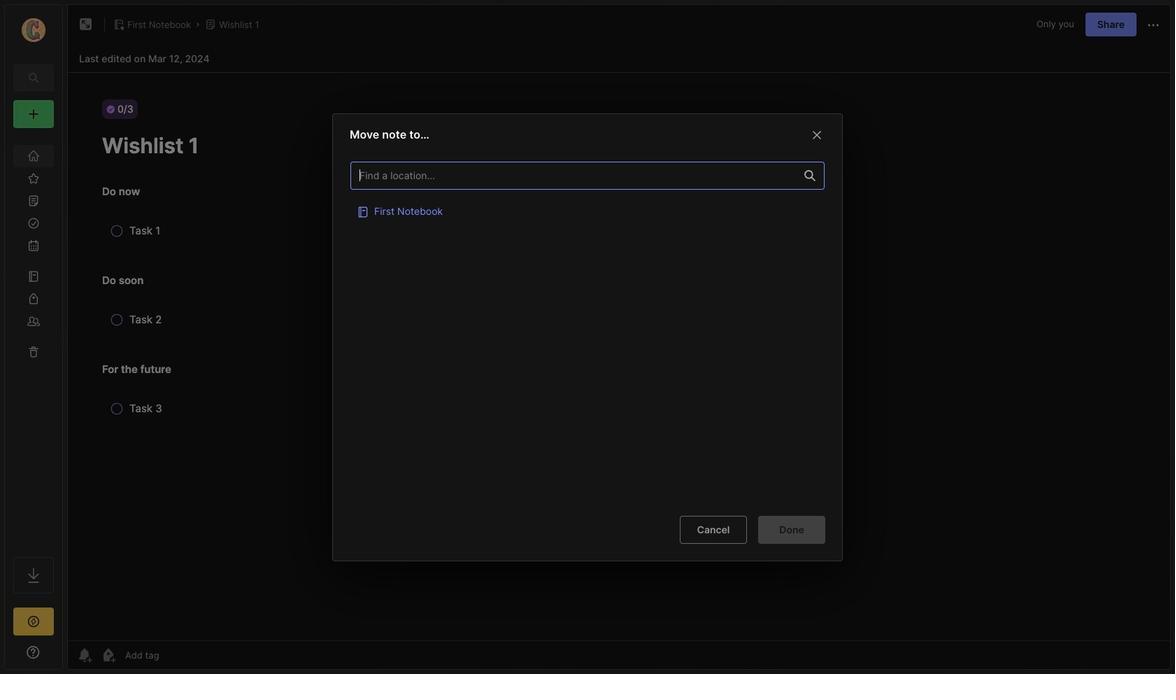 Task type: locate. For each thing, give the bounding box(es) containing it.
cell
[[351, 196, 825, 224]]

Note Editor text field
[[68, 72, 1171, 640]]

close image
[[809, 126, 826, 143]]

upgrade image
[[25, 613, 42, 630]]

add a reminder image
[[76, 647, 93, 664]]

Find a location… text field
[[351, 164, 797, 187]]

cell inside find a location field
[[351, 196, 825, 224]]

tree
[[5, 136, 62, 545]]

Find a location field
[[344, 154, 832, 504]]

edit search image
[[25, 69, 42, 86]]



Task type: vqa. For each thing, say whether or not it's contained in the screenshot.
Account field
no



Task type: describe. For each thing, give the bounding box(es) containing it.
add tag image
[[100, 647, 117, 664]]

home image
[[27, 149, 41, 163]]

note window element
[[67, 4, 1172, 670]]

expand note image
[[78, 16, 94, 33]]

tree inside 'main' element
[[5, 136, 62, 545]]

main element
[[0, 0, 67, 674]]



